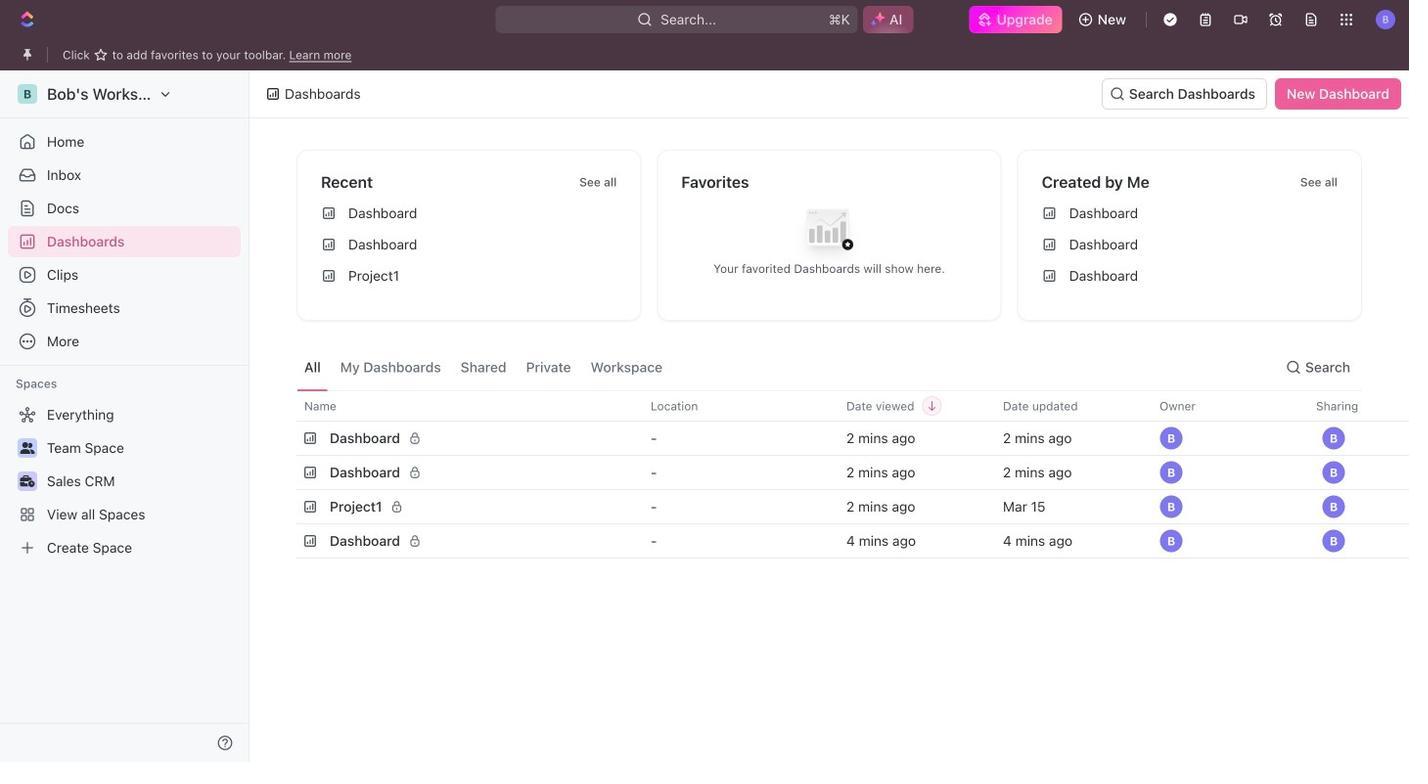 Task type: describe. For each thing, give the bounding box(es) containing it.
tree inside sidebar 'navigation'
[[8, 399, 241, 564]]

no favorited dashboards image
[[791, 194, 869, 273]]

4 row from the top
[[297, 488, 1410, 527]]

sidebar navigation
[[0, 70, 254, 763]]

bob's workspace, , element
[[18, 84, 37, 104]]

business time image
[[20, 476, 35, 488]]



Task type: locate. For each thing, give the bounding box(es) containing it.
table
[[297, 391, 1410, 561]]

3 row from the top
[[297, 453, 1410, 492]]

2 row from the top
[[297, 419, 1410, 458]]

bob, , element
[[1160, 427, 1184, 450], [1323, 427, 1346, 450], [1160, 461, 1184, 485], [1323, 461, 1346, 485], [1160, 495, 1184, 519], [1323, 495, 1346, 519], [1160, 530, 1184, 553], [1323, 530, 1346, 553]]

1 row from the top
[[297, 391, 1410, 422]]

row
[[297, 391, 1410, 422], [297, 419, 1410, 458], [297, 453, 1410, 492], [297, 488, 1410, 527], [297, 522, 1410, 561]]

5 row from the top
[[297, 522, 1410, 561]]

tree
[[8, 399, 241, 564]]

tab list
[[297, 345, 671, 391]]

user group image
[[20, 443, 35, 454]]



Task type: vqa. For each thing, say whether or not it's contained in the screenshot.
Add Custom Field to the top
no



